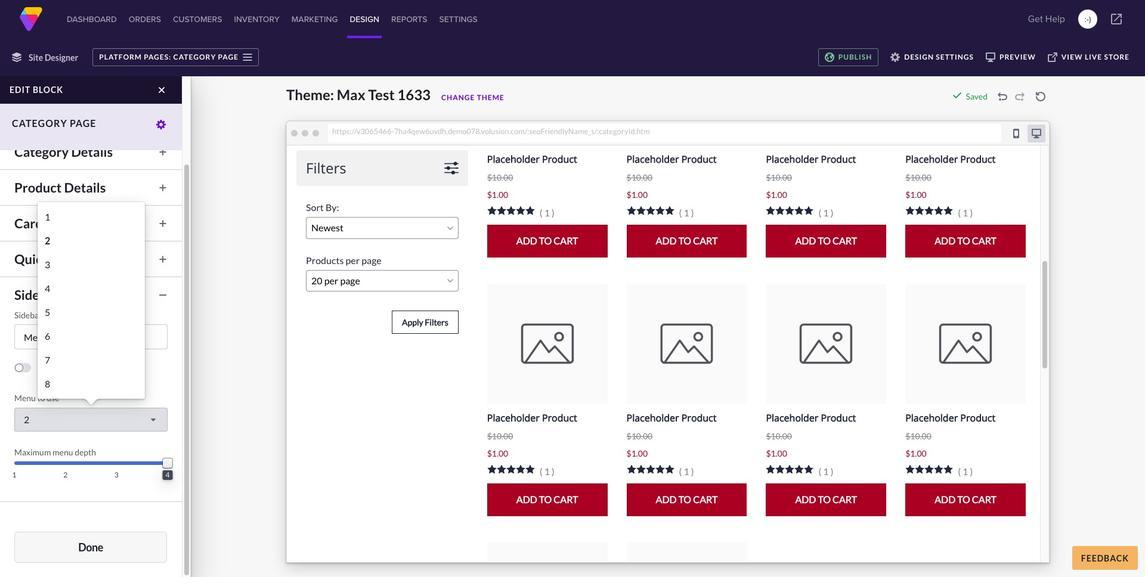 Task type: describe. For each thing, give the bounding box(es) containing it.
view
[[1062, 53, 1084, 61]]

menu down sidebar menu
[[44, 310, 65, 320]]

:-)
[[1085, 13, 1092, 25]]

5
[[45, 307, 50, 318]]

design
[[350, 13, 380, 25]]

design
[[905, 53, 935, 61]]

inventory button
[[232, 0, 282, 38]]

4 inside menu
[[45, 283, 50, 294]]

dashboard link
[[64, 0, 119, 38]]

pages:
[[144, 53, 171, 61]]

get help
[[1029, 12, 1066, 26]]

header
[[67, 310, 94, 320]]

maximum
[[14, 448, 51, 458]]

6 link
[[41, 325, 142, 349]]

depth
[[75, 448, 96, 458]]

2 vertical spatial 2
[[63, 471, 68, 480]]

volusion-logo link
[[19, 7, 43, 31]]

publish button
[[819, 48, 879, 66]]

design settings button
[[885, 48, 980, 66]]

use
[[47, 393, 59, 403]]

store
[[1105, 53, 1130, 61]]

live
[[1086, 53, 1103, 61]]

view live store button
[[1043, 48, 1136, 66]]

https://v3065466-7ha4qew6uvdh.demo078.volusion.com/:seofriendlyname_s/:categoryid.htm
[[332, 126, 650, 136]]

platform pages: category page button
[[93, 48, 259, 66]]

menu left to
[[14, 393, 36, 403]]

design button
[[348, 0, 382, 38]]

design settings
[[905, 53, 975, 61]]

2 inside button
[[24, 414, 29, 426]]

filters
[[14, 108, 52, 124]]

settings for design settings
[[937, 53, 975, 61]]

)
[[1090, 13, 1092, 25]]

1633
[[398, 86, 431, 103]]

enable
[[37, 363, 62, 373]]

category for category details
[[14, 144, 69, 160]]

settings for block settings
[[50, 72, 98, 88]]

sidebar element
[[0, 0, 191, 578]]

8
[[45, 378, 50, 390]]

6
[[45, 331, 50, 342]]

theme: max test 1633
[[286, 86, 431, 103]]

block
[[14, 72, 47, 88]]

sidebar for sidebar menu
[[14, 287, 59, 303]]

saved image
[[953, 91, 962, 100]]

category details
[[14, 144, 113, 160]]

category inside button
[[173, 53, 216, 61]]

:-) link
[[1079, 10, 1098, 29]]

sidebar menu header
[[14, 310, 94, 320]]

orders button
[[126, 0, 164, 38]]

reports
[[392, 13, 428, 25]]

preview button
[[980, 48, 1043, 66]]

page inside sidebar 'element'
[[70, 118, 96, 129]]

menu
[[53, 448, 73, 458]]

block settings
[[14, 72, 98, 88]]

2 button
[[14, 408, 168, 432]]

1 horizontal spatial 2
[[45, 235, 50, 246]]

layout
[[45, 215, 86, 232]]

product
[[14, 180, 62, 196]]

edit
[[10, 85, 31, 95]]

category for category page
[[12, 118, 67, 129]]

7ha4qew6uvdh.demo078.volusion.com/:seofriendlyname_s/:categoryid.htm
[[394, 126, 650, 136]]

edit block
[[10, 85, 63, 95]]

https://v3065466-
[[332, 126, 394, 136]]

details for product details
[[64, 180, 106, 196]]

feedback button
[[1073, 547, 1139, 571]]

site designer
[[29, 52, 78, 62]]

sidebar menu
[[14, 287, 96, 303]]

7 link
[[41, 349, 142, 372]]

4 inside 4 slider
[[166, 471, 170, 480]]

marketing button
[[289, 0, 340, 38]]

menu inside button
[[62, 287, 96, 303]]



Task type: vqa. For each thing, say whether or not it's contained in the screenshot.
10PX to the left
no



Task type: locate. For each thing, give the bounding box(es) containing it.
filters button
[[8, 106, 174, 127]]

2 link
[[41, 229, 142, 253]]

2 down menu
[[63, 471, 68, 480]]

0 vertical spatial sidebar
[[14, 287, 59, 303]]

quick shop
[[14, 251, 81, 267]]

sidebar menu button
[[8, 285, 174, 306]]

0 vertical spatial 2
[[45, 235, 50, 246]]

1 vertical spatial page
[[70, 118, 96, 129]]

category down category page
[[14, 144, 69, 160]]

2 vertical spatial category
[[14, 144, 69, 160]]

sidebar
[[14, 287, 59, 303], [14, 310, 42, 320], [64, 363, 91, 373]]

3 link
[[41, 253, 142, 277]]

7
[[45, 355, 50, 366]]

quick
[[14, 251, 49, 267]]

done
[[78, 541, 103, 554]]

3 left shop
[[45, 259, 50, 270]]

category
[[173, 53, 216, 61], [12, 118, 67, 129], [14, 144, 69, 160]]

card layout button
[[8, 213, 174, 234]]

1 link
[[41, 205, 142, 229]]

1 horizontal spatial page
[[218, 53, 239, 61]]

menu up header
[[62, 287, 96, 303]]

platform pages: category page
[[99, 53, 239, 61]]

site
[[29, 52, 43, 62]]

2 horizontal spatial 2
[[63, 471, 68, 480]]

card layout
[[14, 215, 86, 232]]

inventory
[[234, 13, 280, 25]]

settings
[[440, 13, 478, 25]]

0 vertical spatial category
[[173, 53, 216, 61]]

page inside button
[[218, 53, 239, 61]]

1 for 1 2 3 4 5 6 7 8
[[45, 211, 50, 223]]

get help link
[[1025, 7, 1069, 31]]

5 link
[[41, 301, 142, 325]]

0 horizontal spatial settings
[[50, 72, 98, 88]]

sidebar right enable
[[64, 363, 91, 373]]

1 for 1
[[12, 471, 16, 480]]

category down 'edit block'
[[12, 118, 67, 129]]

0 horizontal spatial 1
[[12, 471, 16, 480]]

4 slider
[[163, 459, 173, 480]]

settings inside sidebar 'element'
[[50, 72, 98, 88]]

2 down menu to use
[[24, 414, 29, 426]]

change
[[442, 93, 475, 102]]

feedback
[[1082, 554, 1130, 564]]

1 vertical spatial settings
[[50, 72, 98, 88]]

product details
[[14, 180, 106, 196]]

3
[[45, 259, 50, 270], [114, 471, 119, 480]]

maximum menu depth
[[14, 448, 96, 458]]

settings down designer
[[50, 72, 98, 88]]

Sidebar Menu Header text field
[[14, 325, 168, 350]]

details up 1 link
[[64, 180, 106, 196]]

0 vertical spatial 4
[[45, 283, 50, 294]]

4 link
[[41, 277, 142, 301]]

category details button
[[8, 141, 174, 162]]

publish
[[839, 53, 873, 61]]

1 horizontal spatial settings
[[937, 53, 975, 61]]

test
[[368, 86, 395, 103]]

2
[[45, 235, 50, 246], [24, 414, 29, 426], [63, 471, 68, 480]]

1 2 3 4 5 6 7 8
[[45, 211, 50, 390]]

1 right card
[[45, 211, 50, 223]]

enable sidebar menu
[[37, 363, 114, 373]]

1 inside menu
[[45, 211, 50, 223]]

3 inside sidebar 'element'
[[114, 471, 119, 480]]

page
[[218, 53, 239, 61], [70, 118, 96, 129]]

customers
[[173, 13, 222, 25]]

marketing
[[292, 13, 338, 25]]

details for category details
[[71, 144, 113, 160]]

3 left 4 slider
[[114, 471, 119, 480]]

details inside button
[[64, 180, 106, 196]]

1 horizontal spatial 4
[[166, 471, 170, 480]]

category inside "button"
[[14, 144, 69, 160]]

0 vertical spatial settings
[[937, 53, 975, 61]]

details up product details button
[[71, 144, 113, 160]]

card
[[14, 215, 43, 232]]

1 vertical spatial sidebar
[[14, 310, 42, 320]]

4
[[45, 283, 50, 294], [166, 471, 170, 480]]

0 horizontal spatial 4
[[45, 283, 50, 294]]

category page
[[12, 118, 96, 129]]

2 vertical spatial sidebar
[[64, 363, 91, 373]]

1 vertical spatial category
[[12, 118, 67, 129]]

product details button
[[8, 177, 174, 198]]

category right pages:
[[173, 53, 216, 61]]

sidebar up 5 in the left bottom of the page
[[14, 287, 59, 303]]

2 down card layout
[[45, 235, 50, 246]]

orders
[[129, 13, 161, 25]]

sidebar for sidebar menu header
[[14, 310, 42, 320]]

customers button
[[171, 0, 225, 38]]

1 vertical spatial 2
[[24, 414, 29, 426]]

menu containing 1
[[38, 202, 145, 399]]

theme:
[[286, 86, 334, 103]]

help
[[1046, 12, 1066, 26]]

get
[[1029, 12, 1044, 26]]

shop
[[52, 251, 81, 267]]

0 vertical spatial details
[[71, 144, 113, 160]]

menu to use
[[14, 393, 59, 403]]

theme
[[477, 93, 505, 102]]

0 vertical spatial 3
[[45, 259, 50, 270]]

dashboard
[[67, 13, 117, 25]]

platform
[[99, 53, 142, 61]]

0 horizontal spatial page
[[70, 118, 96, 129]]

1 horizontal spatial 3
[[114, 471, 119, 480]]

1 vertical spatial 1
[[12, 471, 16, 480]]

page up category details "button"
[[70, 118, 96, 129]]

saved
[[967, 91, 988, 101]]

menu
[[38, 202, 145, 399]]

0 vertical spatial 1
[[45, 211, 50, 223]]

quick shop button
[[8, 249, 174, 270]]

dashboard image
[[19, 7, 43, 31]]

settings button
[[437, 0, 480, 38]]

1 vertical spatial 4
[[166, 471, 170, 480]]

0 horizontal spatial 3
[[45, 259, 50, 270]]

reports button
[[389, 0, 430, 38]]

sidebar inside button
[[14, 287, 59, 303]]

0 horizontal spatial 2
[[24, 414, 29, 426]]

change theme
[[442, 93, 505, 102]]

done button
[[14, 532, 167, 563]]

0 vertical spatial page
[[218, 53, 239, 61]]

preview
[[1000, 53, 1037, 61]]

to
[[37, 393, 45, 403]]

8 link
[[41, 372, 142, 396]]

page down inventory button
[[218, 53, 239, 61]]

block
[[33, 85, 63, 95]]

menu down sidebar menu header text box at left bottom
[[93, 363, 114, 373]]

block settings button
[[8, 70, 174, 91]]

1 vertical spatial 3
[[114, 471, 119, 480]]

details inside "button"
[[71, 144, 113, 160]]

sidebar left 5 in the left bottom of the page
[[14, 310, 42, 320]]

details
[[71, 144, 113, 160], [64, 180, 106, 196]]

1 inside sidebar 'element'
[[12, 471, 16, 480]]

1 horizontal spatial 1
[[45, 211, 50, 223]]

designer
[[45, 52, 78, 62]]

max
[[337, 86, 366, 103]]

1 down the maximum
[[12, 471, 16, 480]]

1 vertical spatial details
[[64, 180, 106, 196]]

settings right design
[[937, 53, 975, 61]]



